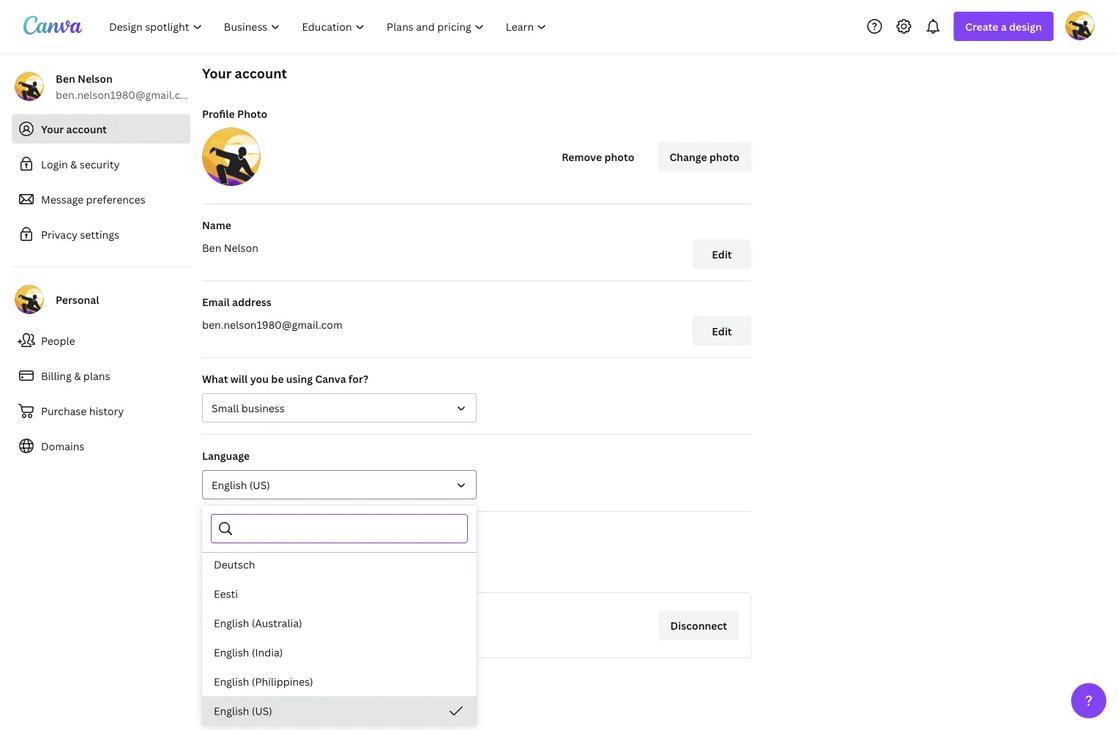 Task type: describe. For each thing, give the bounding box(es) containing it.
english inside option
[[214, 705, 249, 719]]

message
[[41, 192, 84, 206]]

deutsch
[[214, 558, 255, 572]]

privacy settings
[[41, 228, 119, 241]]

(us) inside option
[[252, 705, 272, 719]]

english (philippines) option
[[202, 668, 477, 697]]

1 to from the left
[[310, 566, 321, 580]]

english (australia) option
[[202, 609, 477, 638]]

accounts
[[291, 526, 337, 540]]

preferences
[[86, 192, 146, 206]]

for?
[[349, 372, 369, 386]]

change photo button
[[658, 142, 752, 171]]

english (india) button
[[202, 638, 477, 668]]

english (australia) button
[[202, 609, 477, 638]]

purchase history
[[41, 404, 124, 418]]

use
[[290, 566, 308, 580]]

0 vertical spatial ben.nelson1980@gmail.com
[[56, 88, 196, 101]]

edit button for ben.nelson1980@gmail.com
[[693, 317, 752, 346]]

language: english (us) list box
[[202, 228, 477, 731]]

security
[[80, 157, 120, 171]]

privacy settings link
[[12, 220, 191, 249]]

(india)
[[252, 646, 283, 660]]

what
[[202, 372, 228, 386]]

edit for ben nelson
[[713, 247, 733, 261]]

eesti button
[[202, 580, 477, 609]]

privacy
[[41, 228, 78, 241]]

purchase history link
[[12, 396, 191, 426]]

remove photo
[[562, 150, 635, 164]]

disconnect button
[[659, 611, 739, 640]]

top level navigation element
[[100, 12, 559, 41]]

english (us) button
[[202, 697, 477, 726]]

connected
[[202, 526, 257, 540]]

eesti
[[214, 587, 238, 601]]

in
[[341, 566, 350, 580]]

be
[[271, 372, 284, 386]]

history
[[89, 404, 124, 418]]

photo for change photo
[[710, 150, 740, 164]]

english (australia)
[[214, 617, 302, 631]]

billing
[[41, 369, 72, 383]]

change
[[670, 150, 708, 164]]

profile photo
[[202, 107, 268, 121]]

billing & plans
[[41, 369, 110, 383]]

nelson for ben nelson
[[224, 241, 259, 255]]

0 vertical spatial your account
[[202, 64, 287, 82]]

remove
[[562, 150, 602, 164]]

that
[[246, 566, 267, 580]]

0 horizontal spatial canva
[[315, 372, 346, 386]]

2 to from the left
[[352, 566, 363, 580]]

& for login
[[70, 157, 77, 171]]

ben nelson ben.nelson1980@gmail.com
[[56, 71, 196, 101]]

deutsch button
[[202, 550, 477, 580]]

0 vertical spatial (us)
[[250, 478, 270, 492]]

name
[[202, 218, 232, 232]]

ben for ben nelson
[[202, 241, 222, 255]]

message preferences
[[41, 192, 146, 206]]

message preferences link
[[12, 185, 191, 214]]

create
[[966, 19, 999, 33]]

personal
[[56, 293, 99, 307]]

english (philippines) button
[[202, 668, 477, 697]]

change photo
[[670, 150, 740, 164]]



Task type: vqa. For each thing, say whether or not it's contained in the screenshot.
'button'
no



Task type: locate. For each thing, give the bounding box(es) containing it.
2 edit from the top
[[713, 324, 733, 338]]

&
[[70, 157, 77, 171], [74, 369, 81, 383]]

small
[[212, 401, 239, 415]]

(us) down 'language'
[[250, 478, 270, 492]]

to left log
[[310, 566, 321, 580]]

disconnect
[[671, 619, 728, 633]]

login & security
[[41, 157, 120, 171]]

1 vertical spatial english (us)
[[214, 705, 272, 719]]

nelson for ben nelson ben.nelson1980@gmail.com
[[78, 71, 113, 85]]

0 horizontal spatial your
[[41, 122, 64, 136]]

ben.nelson1980@gmail.com up your account link
[[56, 88, 196, 101]]

profile
[[202, 107, 235, 121]]

1 vertical spatial your account
[[41, 122, 107, 136]]

email address
[[202, 295, 272, 309]]

using
[[286, 372, 313, 386]]

1 edit from the top
[[713, 247, 733, 261]]

google ben nelson
[[267, 612, 324, 645]]

services that you use to log in to canva
[[202, 566, 396, 580]]

0 vertical spatial ben
[[56, 71, 75, 85]]

english (us) inside option
[[214, 705, 272, 719]]

1 vertical spatial edit
[[713, 324, 733, 338]]

1 horizontal spatial to
[[352, 566, 363, 580]]

you left be
[[250, 372, 269, 386]]

english for 'english (australia)' "button"
[[214, 617, 249, 631]]

0 vertical spatial english (us)
[[212, 478, 270, 492]]

create a design
[[966, 19, 1043, 33]]

0 horizontal spatial nelson
[[78, 71, 113, 85]]

2 edit button from the top
[[693, 317, 752, 346]]

nelson down google on the bottom left of page
[[289, 631, 324, 645]]

small business
[[212, 401, 285, 415]]

design
[[1010, 19, 1043, 33]]

0 vertical spatial canva
[[315, 372, 346, 386]]

login
[[41, 157, 68, 171]]

2 vertical spatial nelson
[[289, 631, 324, 645]]

(us) down english (philippines)
[[252, 705, 272, 719]]

your account up login & security
[[41, 122, 107, 136]]

edit for ben.nelson1980@gmail.com
[[713, 324, 733, 338]]

0 vertical spatial your
[[202, 64, 232, 82]]

social
[[260, 526, 289, 540]]

nelson down name
[[224, 241, 259, 255]]

0 vertical spatial &
[[70, 157, 77, 171]]

english (us) option
[[202, 697, 477, 726]]

english
[[212, 478, 247, 492], [214, 617, 249, 631], [214, 646, 249, 660], [214, 675, 249, 689], [214, 705, 249, 719]]

english (us) down english (philippines)
[[214, 705, 272, 719]]

2 horizontal spatial nelson
[[289, 631, 324, 645]]

0 vertical spatial edit
[[713, 247, 733, 261]]

1 horizontal spatial your account
[[202, 64, 287, 82]]

0 vertical spatial edit button
[[693, 240, 752, 269]]

your up the login at the top of the page
[[41, 122, 64, 136]]

eesti option
[[202, 580, 477, 609]]

english for "english (philippines)" 'button'
[[214, 675, 249, 689]]

ben
[[56, 71, 75, 85], [202, 241, 222, 255], [267, 631, 287, 645]]

1 vertical spatial canva
[[365, 566, 396, 580]]

nelson
[[78, 71, 113, 85], [224, 241, 259, 255], [289, 631, 324, 645]]

nelson inside the google ben nelson
[[289, 631, 324, 645]]

services
[[202, 566, 244, 580]]

english down english (philippines)
[[214, 705, 249, 719]]

0 horizontal spatial ben
[[56, 71, 75, 85]]

& inside "link"
[[70, 157, 77, 171]]

(australia)
[[252, 617, 302, 631]]

1 horizontal spatial photo
[[710, 150, 740, 164]]

1 vertical spatial account
[[66, 122, 107, 136]]

deutsch option
[[202, 550, 477, 580]]

your up profile
[[202, 64, 232, 82]]

1 vertical spatial (us)
[[252, 705, 272, 719]]

login & security link
[[12, 149, 191, 179]]

0 horizontal spatial ben.nelson1980@gmail.com
[[56, 88, 196, 101]]

2 vertical spatial ben
[[267, 631, 287, 645]]

1 horizontal spatial nelson
[[224, 241, 259, 255]]

settings
[[80, 228, 119, 241]]

1 horizontal spatial ben.nelson1980@gmail.com
[[202, 318, 343, 332]]

you for that
[[269, 566, 288, 580]]

remove photo button
[[551, 142, 647, 171]]

canva right in
[[365, 566, 396, 580]]

0 horizontal spatial your account
[[41, 122, 107, 136]]

ben down (australia)
[[267, 631, 287, 645]]

english inside "button"
[[214, 617, 249, 631]]

1 horizontal spatial canva
[[365, 566, 396, 580]]

0 horizontal spatial account
[[66, 122, 107, 136]]

account
[[235, 64, 287, 82], [66, 122, 107, 136]]

1 vertical spatial ben.nelson1980@gmail.com
[[202, 318, 343, 332]]

people link
[[12, 326, 191, 355]]

account up login & security
[[66, 122, 107, 136]]

english (us)
[[212, 478, 270, 492], [214, 705, 272, 719]]

(philippines)
[[252, 675, 313, 689]]

2 photo from the left
[[710, 150, 740, 164]]

edit button for ben nelson
[[693, 240, 752, 269]]

you left use
[[269, 566, 288, 580]]

& left plans
[[74, 369, 81, 383]]

& right the login at the top of the page
[[70, 157, 77, 171]]

what will you be using canva for?
[[202, 372, 369, 386]]

canva
[[315, 372, 346, 386], [365, 566, 396, 580]]

theme
[[202, 694, 246, 712]]

1 vertical spatial ben
[[202, 241, 222, 255]]

photo for remove photo
[[605, 150, 635, 164]]

1 horizontal spatial ben
[[202, 241, 222, 255]]

will
[[231, 372, 248, 386]]

address
[[232, 295, 272, 309]]

1 edit button from the top
[[693, 240, 752, 269]]

ben down name
[[202, 241, 222, 255]]

create a design button
[[954, 12, 1055, 41]]

your account up photo
[[202, 64, 287, 82]]

you
[[250, 372, 269, 386], [269, 566, 288, 580]]

(us)
[[250, 478, 270, 492], [252, 705, 272, 719]]

1 vertical spatial nelson
[[224, 241, 259, 255]]

billing & plans link
[[12, 361, 191, 391]]

nelson inside ben nelson ben.nelson1980@gmail.com
[[78, 71, 113, 85]]

photo right change
[[710, 150, 740, 164]]

photo right remove
[[605, 150, 635, 164]]

language
[[202, 449, 250, 463]]

ben up your account link
[[56, 71, 75, 85]]

people
[[41, 334, 75, 348]]

english for 'english (india)' button
[[214, 646, 249, 660]]

business
[[242, 401, 285, 415]]

None search field
[[240, 515, 459, 543]]

1 horizontal spatial account
[[235, 64, 287, 82]]

1 vertical spatial your
[[41, 122, 64, 136]]

1 photo from the left
[[605, 150, 635, 164]]

connected social accounts
[[202, 526, 337, 540]]

english (philippines)
[[214, 675, 313, 689]]

google
[[267, 612, 303, 626]]

edit button
[[693, 240, 752, 269], [693, 317, 752, 346]]

ben.nelson1980@gmail.com
[[56, 88, 196, 101], [202, 318, 343, 332]]

english left (india)
[[214, 646, 249, 660]]

1 vertical spatial you
[[269, 566, 288, 580]]

photo
[[605, 150, 635, 164], [710, 150, 740, 164]]

domains
[[41, 439, 85, 453]]

Language: English (US) button
[[202, 470, 477, 500]]

1 vertical spatial edit button
[[693, 317, 752, 346]]

ben nelson image
[[1066, 11, 1096, 40]]

you for will
[[250, 372, 269, 386]]

0 horizontal spatial to
[[310, 566, 321, 580]]

to
[[310, 566, 321, 580], [352, 566, 363, 580]]

your
[[202, 64, 232, 82], [41, 122, 64, 136]]

ben for ben nelson ben.nelson1980@gmail.com
[[56, 71, 75, 85]]

1 vertical spatial &
[[74, 369, 81, 383]]

canva left the for?
[[315, 372, 346, 386]]

email
[[202, 295, 230, 309]]

0 vertical spatial you
[[250, 372, 269, 386]]

english (india) option
[[202, 638, 477, 668]]

a
[[1002, 19, 1008, 33]]

english (us) down 'language'
[[212, 478, 270, 492]]

1 horizontal spatial your
[[202, 64, 232, 82]]

edit
[[713, 247, 733, 261], [713, 324, 733, 338]]

2 horizontal spatial ben
[[267, 631, 287, 645]]

english inside 'button'
[[214, 675, 249, 689]]

english for english (us) button
[[212, 478, 247, 492]]

domains link
[[12, 432, 191, 461]]

ben.nelson1980@gmail.com down address
[[202, 318, 343, 332]]

purchase
[[41, 404, 87, 418]]

english up theme
[[214, 675, 249, 689]]

plans
[[83, 369, 110, 383]]

photo
[[237, 107, 268, 121]]

0 vertical spatial nelson
[[78, 71, 113, 85]]

ben inside ben nelson ben.nelson1980@gmail.com
[[56, 71, 75, 85]]

english down eesti
[[214, 617, 249, 631]]

log
[[323, 566, 338, 580]]

0 horizontal spatial photo
[[605, 150, 635, 164]]

english (india)
[[214, 646, 283, 660]]

your account link
[[12, 114, 191, 144]]

account up photo
[[235, 64, 287, 82]]

ben nelson
[[202, 241, 259, 255]]

english down 'language'
[[212, 478, 247, 492]]

Small business button
[[202, 394, 477, 423]]

& for billing
[[74, 369, 81, 383]]

0 vertical spatial account
[[235, 64, 287, 82]]

nelson up your account link
[[78, 71, 113, 85]]

to right in
[[352, 566, 363, 580]]

ben inside the google ben nelson
[[267, 631, 287, 645]]



